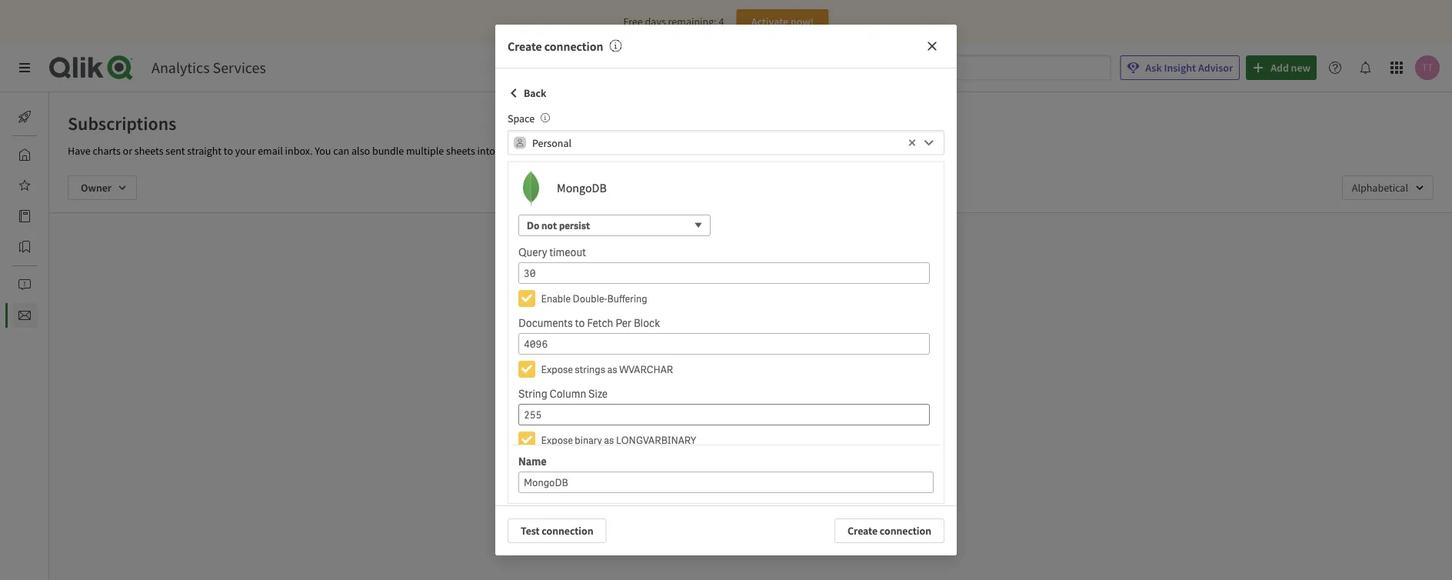 Task type: describe. For each thing, give the bounding box(es) containing it.
0 vertical spatial a
[[498, 144, 503, 158]]

0 horizontal spatial or
[[123, 144, 132, 158]]

receive
[[804, 345, 836, 359]]

app
[[774, 376, 791, 389]]

quick
[[505, 144, 530, 158]]

your
[[235, 144, 256, 158]]

analytics services element
[[152, 58, 266, 77]]

ask
[[1146, 61, 1162, 75]]

remaining:
[[668, 15, 717, 28]]

bundle
[[372, 144, 404, 158]]

0 horizontal spatial chart
[[682, 376, 706, 389]]

regular
[[710, 360, 742, 374]]

activate now!
[[752, 15, 814, 28]]

to left "get"
[[793, 376, 803, 389]]

and
[[532, 144, 549, 158]]

test connection button
[[508, 519, 607, 543]]

2 vertical spatial a
[[702, 360, 708, 374]]

2 the from the left
[[757, 376, 772, 389]]

create connection dialog
[[496, 25, 957, 556]]

0 horizontal spatial create
[[508, 38, 542, 54]]

home link
[[12, 142, 76, 167]]

email inside 'you do not have any subscriptions yet subscribe to a chart or sheet to receive it by email on a regular basis. click 'subscribe' on the chart or sheet in the app to get started.'
[[661, 360, 686, 374]]

'subscribe'
[[796, 360, 846, 374]]

test
[[521, 524, 540, 538]]

have charts or sheets sent straight to your email inbox. you can also bundle multiple sheets into a quick and easy report.
[[68, 144, 605, 158]]

subscriptions
[[769, 324, 840, 339]]

basis.
[[744, 360, 770, 374]]

have
[[68, 144, 91, 158]]

it
[[838, 345, 845, 359]]

filters region
[[49, 163, 1453, 212]]

alphabetical image
[[1343, 175, 1434, 200]]

0 horizontal spatial create connection
[[508, 38, 604, 54]]

2 horizontal spatial a
[[721, 345, 726, 359]]

test connection
[[521, 524, 594, 538]]

0 vertical spatial email
[[258, 144, 283, 158]]

into
[[478, 144, 495, 158]]

0 horizontal spatial you
[[315, 144, 331, 158]]

back
[[524, 86, 547, 100]]

subscriptions
[[68, 112, 177, 135]]

you inside 'you do not have any subscriptions yet subscribe to a chart or sheet to receive it by email on a regular basis. click 'subscribe' on the chart or sheet in the app to get started.'
[[661, 324, 680, 339]]

you do not have any subscriptions yet subscribe to a chart or sheet to receive it by email on a regular basis. click 'subscribe' on the chart or sheet in the app to get started.
[[661, 324, 860, 389]]

easy
[[551, 144, 572, 158]]

catalog image
[[18, 210, 31, 222]]

navigation pane element
[[0, 98, 84, 334]]

multiple
[[406, 144, 444, 158]]

create inside button
[[848, 524, 878, 538]]

by
[[847, 345, 858, 359]]

connection for "test connection" button
[[542, 524, 594, 538]]

create connection inside button
[[848, 524, 932, 538]]

subscriptions image
[[18, 309, 31, 322]]

straight
[[187, 144, 222, 158]]

to left your
[[224, 144, 233, 158]]

free
[[624, 15, 643, 28]]

back button
[[508, 81, 547, 105]]

do
[[683, 324, 697, 339]]

days
[[645, 15, 666, 28]]

home image
[[18, 149, 31, 161]]

not
[[699, 324, 717, 339]]

have
[[719, 324, 745, 339]]

1 horizontal spatial sheet
[[766, 345, 791, 359]]

1 horizontal spatial or
[[708, 376, 717, 389]]

2 on from the left
[[848, 360, 860, 374]]



Task type: locate. For each thing, give the bounding box(es) containing it.
sheet up click at the right of page
[[766, 345, 791, 359]]

click
[[772, 360, 794, 374]]

0 horizontal spatial on
[[688, 360, 700, 374]]

chart down subscribe
[[682, 376, 706, 389]]

create
[[508, 38, 542, 54], [848, 524, 878, 538]]

inbox.
[[285, 144, 313, 158]]

yet
[[843, 324, 859, 339]]

mongodb image
[[512, 170, 549, 207]]

to
[[224, 144, 233, 158], [710, 345, 719, 359], [793, 345, 802, 359], [793, 376, 803, 389]]

space
[[508, 112, 535, 125]]

charts
[[93, 144, 121, 158]]

report.
[[574, 144, 605, 158]]

0 vertical spatial sheet
[[766, 345, 791, 359]]

1 horizontal spatial you
[[661, 324, 680, 339]]

activate
[[752, 15, 789, 28]]

favorites image
[[18, 179, 31, 192]]

sheets left sent
[[135, 144, 164, 158]]

1 horizontal spatial a
[[702, 360, 708, 374]]

any
[[747, 324, 767, 339]]

1 vertical spatial you
[[661, 324, 680, 339]]

1 vertical spatial create connection
[[848, 524, 932, 538]]

0 horizontal spatial email
[[258, 144, 283, 158]]

mongodb
[[557, 181, 607, 196]]

1 horizontal spatial create connection
[[848, 524, 932, 538]]

a right into
[[498, 144, 503, 158]]

activate now! link
[[737, 9, 829, 34]]

1 vertical spatial chart
[[682, 376, 706, 389]]

0 vertical spatial you
[[315, 144, 331, 158]]

choose the space to which you would like to add this connection. a space allows you to share and control access to items. tooltip
[[535, 112, 550, 125]]

get
[[805, 376, 819, 389]]

create connection button
[[835, 519, 945, 543]]

catalog
[[49, 209, 84, 223]]

sheets
[[135, 144, 164, 158], [446, 144, 475, 158]]

also
[[352, 144, 370, 158]]

1 the from the left
[[665, 376, 680, 389]]

0 horizontal spatial sheet
[[719, 376, 744, 389]]

a
[[498, 144, 503, 158], [721, 345, 726, 359], [702, 360, 708, 374]]

free days remaining: 4
[[624, 15, 724, 28]]

or right "charts" at the left
[[123, 144, 132, 158]]

0 horizontal spatial the
[[665, 376, 680, 389]]

0 vertical spatial or
[[123, 144, 132, 158]]

1 horizontal spatial email
[[661, 360, 686, 374]]

1 horizontal spatial sheets
[[446, 144, 475, 158]]

2 horizontal spatial or
[[754, 345, 764, 359]]

email
[[258, 144, 283, 158], [661, 360, 686, 374]]

home
[[49, 148, 76, 162]]

choose the space to which you would like to add this connection. a space allows you to share and control access to items. image
[[541, 113, 550, 122]]

1 horizontal spatial on
[[848, 360, 860, 374]]

subscribe
[[663, 345, 707, 359]]

create connection
[[508, 38, 604, 54], [848, 524, 932, 538]]

analytics services
[[152, 58, 266, 77]]

connection for 'create connection' button
[[880, 524, 932, 538]]

alerts image
[[18, 279, 31, 291]]

0 horizontal spatial a
[[498, 144, 503, 158]]

0 vertical spatial create
[[508, 38, 542, 54]]

services
[[213, 58, 266, 77]]

to up regular
[[710, 345, 719, 359]]

you left the do on the left of page
[[661, 324, 680, 339]]

in
[[746, 376, 755, 389]]

the
[[665, 376, 680, 389], [757, 376, 772, 389]]

2 vertical spatial or
[[708, 376, 717, 389]]

1 vertical spatial email
[[661, 360, 686, 374]]

a up regular
[[721, 345, 726, 359]]

sheet
[[766, 345, 791, 359], [719, 376, 744, 389]]

collections image
[[18, 241, 31, 253]]

2 sheets from the left
[[446, 144, 475, 158]]

Search text field
[[867, 55, 1111, 80]]

you left can on the left top
[[315, 144, 331, 158]]

searchbar element
[[842, 55, 1111, 80]]

1 vertical spatial a
[[721, 345, 726, 359]]

1 vertical spatial or
[[754, 345, 764, 359]]

ask insight advisor
[[1146, 61, 1234, 75]]

getting started image
[[18, 111, 31, 123]]

1 vertical spatial sheet
[[719, 376, 744, 389]]

1 horizontal spatial chart
[[729, 345, 752, 359]]

ask insight advisor button
[[1121, 55, 1241, 80]]

1 horizontal spatial the
[[757, 376, 772, 389]]

or up the basis. on the bottom right of the page
[[754, 345, 764, 359]]

connection
[[545, 38, 604, 54], [542, 524, 594, 538], [880, 524, 932, 538]]

the right in
[[757, 376, 772, 389]]

catalog link
[[12, 204, 84, 229]]

chart up regular
[[729, 345, 752, 359]]

to down "subscriptions"
[[793, 345, 802, 359]]

sheet down regular
[[719, 376, 744, 389]]

email down subscribe
[[661, 360, 686, 374]]

1 on from the left
[[688, 360, 700, 374]]

0 horizontal spatial sheets
[[135, 144, 164, 158]]

email right your
[[258, 144, 283, 158]]

can
[[333, 144, 350, 158]]

1 sheets from the left
[[135, 144, 164, 158]]

you
[[315, 144, 331, 158], [661, 324, 680, 339]]

1 horizontal spatial create
[[848, 524, 878, 538]]

1 vertical spatial create
[[848, 524, 878, 538]]

insight
[[1165, 61, 1197, 75]]

now!
[[791, 15, 814, 28]]

started.
[[821, 376, 856, 389]]

chart
[[729, 345, 752, 359], [682, 376, 706, 389]]

open sidebar menu image
[[18, 62, 31, 74]]

analytics
[[152, 58, 210, 77]]

sheets left into
[[446, 144, 475, 158]]

0 vertical spatial create connection
[[508, 38, 604, 54]]

or down regular
[[708, 376, 717, 389]]

a left regular
[[702, 360, 708, 374]]

on down by
[[848, 360, 860, 374]]

or
[[123, 144, 132, 158], [754, 345, 764, 359], [708, 376, 717, 389]]

on down subscribe
[[688, 360, 700, 374]]

on
[[688, 360, 700, 374], [848, 360, 860, 374]]

the down subscribe
[[665, 376, 680, 389]]

0 vertical spatial chart
[[729, 345, 752, 359]]

advisor
[[1199, 61, 1234, 75]]

4
[[719, 15, 724, 28]]

Space text field
[[533, 130, 905, 155]]

sent
[[166, 144, 185, 158]]



Task type: vqa. For each thing, say whether or not it's contained in the screenshot.
Create connection in the button
yes



